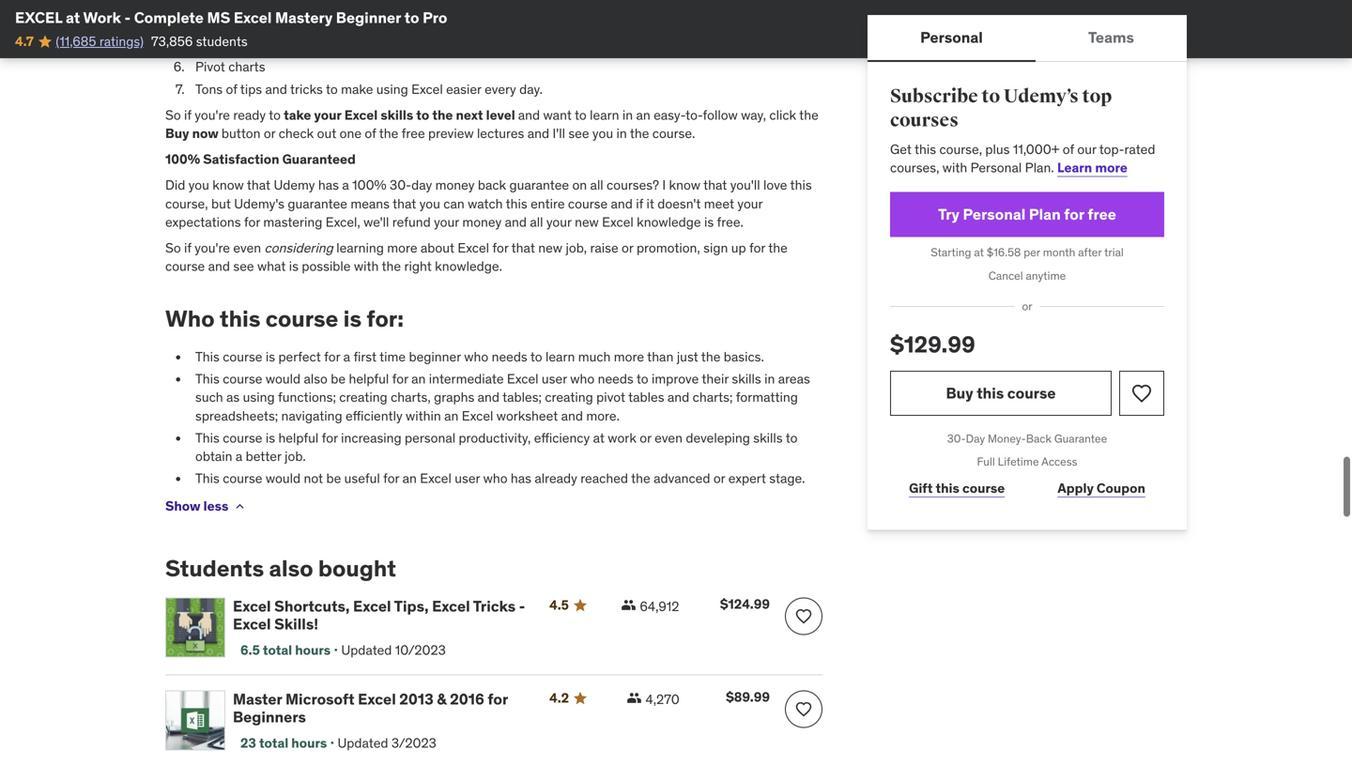Task type: vqa. For each thing, say whether or not it's contained in the screenshot.
bottom Pivot
yes



Task type: locate. For each thing, give the bounding box(es) containing it.
100% up means
[[352, 177, 387, 194]]

than
[[647, 348, 674, 365]]

less
[[203, 498, 229, 515]]

lectures
[[477, 125, 524, 142]]

tables inside "this course is perfect for a first time beginner who needs to learn much more than just the basics. this course would also be helpful for an intermediate excel user who needs to improve their skills in areas such as using functions; creating charts, graphs and tables; creating pivot tables and charts; formatting spreadsheets; navigating efficiently within an excel worksheet and more. this course is helpful for increasing personal productivity, efficiency at work or even develeping skills to obtain a better job. this course would not be useful for an excel user who has already reached the advanced or expert stage."
[[628, 389, 664, 406]]

you down day
[[420, 195, 440, 212]]

what
[[257, 258, 286, 275]]

1 horizontal spatial know
[[669, 177, 701, 194]]

for right up
[[749, 239, 765, 256]]

0 vertical spatial tables
[[228, 36, 264, 53]]

0 horizontal spatial even
[[233, 239, 261, 256]]

0 vertical spatial learn
[[590, 107, 619, 123]]

1 horizontal spatial see
[[568, 125, 589, 142]]

out
[[317, 125, 336, 142]]

and right bar
[[296, 14, 318, 31]]

course, down did
[[165, 195, 208, 212]]

be right not
[[326, 470, 341, 487]]

0 horizontal spatial of
[[226, 81, 237, 98]]

be
[[331, 371, 346, 387], [326, 470, 341, 487]]

more left the than
[[614, 348, 644, 365]]

0 vertical spatial has
[[318, 177, 339, 194]]

0 vertical spatial you
[[593, 125, 613, 142]]

in up the formatting
[[765, 371, 775, 387]]

or left 'check'
[[264, 125, 275, 142]]

this up "courses,"
[[915, 141, 936, 158]]

1 horizontal spatial 30-
[[947, 431, 966, 446]]

at
[[66, 8, 80, 27], [974, 245, 984, 260], [593, 430, 605, 446]]

1 horizontal spatial even
[[655, 430, 683, 446]]

charts up tips
[[228, 58, 265, 75]]

buy left now
[[165, 125, 189, 142]]

an inside pie, column, bar and line charts pivot tables pivot charts tons of tips and tricks to make using excel easier every day. so if you're ready to take your excel skills to the next level and want to learn in an easy-to-follow way, click the buy now button or check out one of the free preview lectures and i'll see you in the course. 100% satisfaction guaranteed did you know that udemy has a 100% 30-day money back guarantee on all courses? i know that you'll love this course, but udemy's guarantee means that you can watch this entire course and if it doesn't meet your expectations for mastering excel, we'll refund your money and all your new excel knowledge is free.
[[636, 107, 651, 123]]

using inside pie, column, bar and line charts pivot tables pivot charts tons of tips and tricks to make using excel easier every day. so if you're ready to take your excel skills to the next level and want to learn in an easy-to-follow way, click the buy now button or check out one of the free preview lectures and i'll see you in the course. 100% satisfaction guaranteed did you know that udemy has a 100% 30-day money back guarantee on all courses? i know that you'll love this course, but udemy's guarantee means that you can watch this entire course and if it doesn't meet your expectations for mastering excel, we'll refund your money and all your new excel knowledge is free.
[[376, 81, 408, 98]]

all down entire
[[530, 214, 543, 230]]

0 vertical spatial total
[[263, 642, 292, 659]]

even up what
[[233, 239, 261, 256]]

course, inside get this course, plus 11,000+ of our top-rated courses, with personal plan.
[[940, 141, 982, 158]]

guaranteed
[[282, 151, 356, 168]]

with down learning
[[354, 258, 379, 275]]

and inside learning more about excel for that new job, raise or promotion, sign up for the course and see what is possible with the right knowledge.
[[208, 258, 230, 275]]

0 horizontal spatial xsmall image
[[232, 499, 247, 514]]

- up ratings)
[[124, 8, 131, 27]]

or right raise
[[622, 239, 634, 256]]

0 horizontal spatial you
[[189, 177, 209, 194]]

user up tables;
[[542, 371, 567, 387]]

1 horizontal spatial 100%
[[352, 177, 387, 194]]

not
[[304, 470, 323, 487]]

is down considering
[[289, 258, 299, 275]]

personal inside get this course, plus 11,000+ of our top-rated courses, with personal plan.
[[971, 159, 1022, 176]]

buy inside "button"
[[946, 383, 974, 403]]

has inside "this course is perfect for a first time beginner who needs to learn much more than just the basics. this course would also be helpful for an intermediate excel user who needs to improve their skills in areas such as using functions; creating charts, graphs and tables; creating pivot tables and charts; formatting spreadsheets; navigating efficiently within an excel worksheet and more. this course is helpful for increasing personal productivity, efficiency at work or even develeping skills to obtain a better job. this course would not be useful for an excel user who has already reached the advanced or expert stage."
[[511, 470, 532, 487]]

to left "udemy's"
[[982, 85, 1000, 108]]

1 vertical spatial tables
[[628, 389, 664, 406]]

at inside starting at $16.58 per month after trial cancel anytime
[[974, 245, 984, 260]]

needs up pivot at the bottom left of the page
[[598, 371, 634, 387]]

30- up gift this course
[[947, 431, 966, 446]]

course
[[568, 195, 608, 212], [165, 258, 205, 275], [266, 305, 338, 333], [223, 348, 262, 365], [223, 371, 262, 387], [1007, 383, 1056, 403], [223, 430, 262, 446], [223, 470, 262, 487], [963, 480, 1005, 497]]

1 vertical spatial in
[[617, 125, 627, 142]]

0 horizontal spatial using
[[243, 389, 275, 406]]

2 horizontal spatial at
[[974, 245, 984, 260]]

sign
[[704, 239, 728, 256]]

updated 10/2023
[[341, 642, 446, 659]]

now
[[192, 125, 219, 142]]

and down "so if you're even considering"
[[208, 258, 230, 275]]

students
[[165, 555, 264, 583]]

creating up more. in the bottom left of the page
[[545, 389, 593, 406]]

with inside learning more about excel for that new job, raise or promotion, sign up for the course and see what is possible with the right knowledge.
[[354, 258, 379, 275]]

hours
[[295, 642, 331, 659], [291, 735, 327, 752]]

this inside get this course, plus 11,000+ of our top-rated courses, with personal plan.
[[915, 141, 936, 158]]

this for get this course, plus 11,000+ of our top-rated courses, with personal plan.
[[915, 141, 936, 158]]

or
[[264, 125, 275, 142], [622, 239, 634, 256], [1022, 299, 1033, 314], [640, 430, 652, 446], [714, 470, 725, 487]]

new up job,
[[575, 214, 599, 230]]

the right click
[[799, 107, 819, 123]]

of left tips
[[226, 81, 237, 98]]

1 vertical spatial money
[[462, 214, 502, 230]]

0 vertical spatial wishlist image
[[1131, 382, 1153, 405]]

$89.99
[[726, 689, 770, 706]]

learn
[[1058, 159, 1092, 176]]

personal up the '$16.58'
[[963, 205, 1026, 224]]

guarantee up entire
[[509, 177, 569, 194]]

creating up efficiently
[[339, 389, 388, 406]]

buy
[[165, 125, 189, 142], [946, 383, 974, 403]]

10/2023
[[395, 642, 446, 659]]

and left "i'll"
[[528, 125, 549, 142]]

see inside learning more about excel for that new job, raise or promotion, sign up for the course and see what is possible with the right knowledge.
[[233, 258, 254, 275]]

has inside pie, column, bar and line charts pivot tables pivot charts tons of tips and tricks to make using excel easier every day. so if you're ready to take your excel skills to the next level and want to learn in an easy-to-follow way, click the buy now button or check out one of the free preview lectures and i'll see you in the course. 100% satisfaction guaranteed did you know that udemy has a 100% 30-day money back guarantee on all courses? i know that you'll love this course, but udemy's guarantee means that you can watch this entire course and if it doesn't meet your expectations for mastering excel, we'll refund your money and all your new excel knowledge is free.
[[318, 177, 339, 194]]

try
[[938, 205, 960, 224]]

0 vertical spatial pivot
[[195, 36, 225, 53]]

6.5 total hours
[[240, 642, 331, 659]]

2 vertical spatial more
[[614, 348, 644, 365]]

needs up tables;
[[492, 348, 528, 365]]

learn left much
[[546, 348, 575, 365]]

easy-
[[654, 107, 686, 123]]

helpful up job.
[[278, 430, 319, 446]]

excel
[[15, 8, 62, 27]]

1 horizontal spatial helpful
[[349, 371, 389, 387]]

1 horizontal spatial -
[[519, 597, 525, 616]]

knowledge
[[637, 214, 701, 230]]

0 vertical spatial needs
[[492, 348, 528, 365]]

0 vertical spatial a
[[342, 177, 349, 194]]

30- up means
[[390, 177, 411, 194]]

for inside master microsoft excel 2013 & 2016 for beginners
[[488, 690, 508, 709]]

2 vertical spatial at
[[593, 430, 605, 446]]

tables down improve
[[628, 389, 664, 406]]

1 vertical spatial 100%
[[352, 177, 387, 194]]

1 horizontal spatial has
[[511, 470, 532, 487]]

using right as
[[243, 389, 275, 406]]

2 vertical spatial in
[[765, 371, 775, 387]]

-
[[124, 8, 131, 27], [519, 597, 525, 616]]

0 vertical spatial using
[[376, 81, 408, 98]]

0 vertical spatial at
[[66, 8, 80, 27]]

1 vertical spatial all
[[530, 214, 543, 230]]

1 horizontal spatial buy
[[946, 383, 974, 403]]

pie,
[[195, 14, 217, 31]]

you right "i'll"
[[593, 125, 613, 142]]

is inside pie, column, bar and line charts pivot tables pivot charts tons of tips and tricks to make using excel easier every day. so if you're ready to take your excel skills to the next level and want to learn in an easy-to-follow way, click the buy now button or check out one of the free preview lectures and i'll see you in the course. 100% satisfaction guaranteed did you know that udemy has a 100% 30-day money back guarantee on all courses? i know that you'll love this course, but udemy's guarantee means that you can watch this entire course and if it doesn't meet your expectations for mastering excel, we'll refund your money and all your new excel knowledge is free.
[[704, 214, 714, 230]]

you right did
[[189, 177, 209, 194]]

tips
[[240, 81, 262, 98]]

to right want
[[575, 107, 587, 123]]

course inside gift this course link
[[963, 480, 1005, 497]]

0 vertical spatial skills
[[381, 107, 413, 123]]

1 vertical spatial hours
[[291, 735, 327, 752]]

but
[[211, 195, 231, 212]]

follow
[[703, 107, 738, 123]]

0 horizontal spatial needs
[[492, 348, 528, 365]]

show less button
[[165, 488, 247, 526]]

for inside try personal plan for free link
[[1064, 205, 1085, 224]]

0 horizontal spatial charts
[[228, 58, 265, 75]]

at up (11,685
[[66, 8, 80, 27]]

1 creating from the left
[[339, 389, 388, 406]]

xsmall image right less
[[232, 499, 247, 514]]

so inside pie, column, bar and line charts pivot tables pivot charts tons of tips and tricks to make using excel easier every day. so if you're ready to take your excel skills to the next level and want to learn in an easy-to-follow way, click the buy now button or check out one of the free preview lectures and i'll see you in the course. 100% satisfaction guaranteed did you know that udemy has a 100% 30-day money back guarantee on all courses? i know that you'll love this course, but udemy's guarantee means that you can watch this entire course and if it doesn't meet your expectations for mastering excel, we'll refund your money and all your new excel knowledge is free.
[[165, 107, 181, 123]]

tab list containing personal
[[868, 15, 1187, 62]]

know up doesn't
[[669, 177, 701, 194]]

1 vertical spatial total
[[259, 735, 289, 752]]

0 vertical spatial more
[[1095, 159, 1128, 176]]

at inside "this course is perfect for a first time beginner who needs to learn much more than just the basics. this course would also be helpful for an intermediate excel user who needs to improve their skills in areas such as using functions; creating charts, graphs and tables; creating pivot tables and charts; formatting spreadsheets; navigating efficiently within an excel worksheet and more. this course is helpful for increasing personal productivity, efficiency at work or even develeping skills to obtain a better job. this course would not be useful for an excel user who has already reached the advanced or expert stage."
[[593, 430, 605, 446]]

0 vertical spatial -
[[124, 8, 131, 27]]

try personal plan for free
[[938, 205, 1117, 224]]

1 vertical spatial also
[[269, 555, 313, 583]]

who down much
[[570, 371, 595, 387]]

learning more about excel for that new job, raise or promotion, sign up for the course and see what is possible with the right knowledge.
[[165, 239, 788, 275]]

0 horizontal spatial has
[[318, 177, 339, 194]]

per
[[1024, 245, 1040, 260]]

1 horizontal spatial at
[[593, 430, 605, 446]]

new left job,
[[538, 239, 563, 256]]

new inside learning more about excel for that new job, raise or promotion, sign up for the course and see what is possible with the right knowledge.
[[538, 239, 563, 256]]

gift this course link
[[890, 470, 1024, 508]]

pivot
[[195, 36, 225, 53], [195, 58, 225, 75]]

1 vertical spatial updated
[[338, 735, 388, 752]]

0 horizontal spatial more
[[387, 239, 417, 256]]

1 vertical spatial charts
[[228, 58, 265, 75]]

at left the '$16.58'
[[974, 245, 984, 260]]

2 creating from the left
[[545, 389, 593, 406]]

or inside learning more about excel for that new job, raise or promotion, sign up for the course and see what is possible with the right knowledge.
[[622, 239, 634, 256]]

updated for shortcuts,
[[341, 642, 392, 659]]

try personal plan for free link
[[890, 192, 1165, 237]]

even up advanced
[[655, 430, 683, 446]]

0 vertical spatial if
[[184, 107, 191, 123]]

0 vertical spatial also
[[304, 371, 328, 387]]

excel inside learning more about excel for that new job, raise or promotion, sign up for the course and see what is possible with the right knowledge.
[[458, 239, 489, 256]]

updated down master microsoft excel 2013 & 2016 for beginners
[[338, 735, 388, 752]]

0 vertical spatial course,
[[940, 141, 982, 158]]

learn inside pie, column, bar and line charts pivot tables pivot charts tons of tips and tricks to make using excel easier every day. so if you're ready to take your excel skills to the next level and want to learn in an easy-to-follow way, click the buy now button or check out one of the free preview lectures and i'll see you in the course. 100% satisfaction guaranteed did you know that udemy has a 100% 30-day money back guarantee on all courses? i know that you'll love this course, but udemy's guarantee means that you can watch this entire course and if it doesn't meet your expectations for mastering excel, we'll refund your money and all your new excel knowledge is free.
[[590, 107, 619, 123]]

total for beginners
[[259, 735, 289, 752]]

free up the "after"
[[1088, 205, 1117, 224]]

1 vertical spatial you're
[[195, 239, 230, 256]]

1 would from the top
[[266, 371, 301, 387]]

- right tricks
[[519, 597, 525, 616]]

2 would from the top
[[266, 470, 301, 487]]

learning
[[336, 239, 384, 256]]

updated for microsoft
[[338, 735, 388, 752]]

1 vertical spatial a
[[343, 348, 350, 365]]

1 horizontal spatial guarantee
[[509, 177, 569, 194]]

in
[[623, 107, 633, 123], [617, 125, 627, 142], [765, 371, 775, 387]]

course, inside pie, column, bar and line charts pivot tables pivot charts tons of tips and tricks to make using excel easier every day. so if you're ready to take your excel skills to the next level and want to learn in an easy-to-follow way, click the buy now button or check out one of the free preview lectures and i'll see you in the course. 100% satisfaction guaranteed did you know that udemy has a 100% 30-day money back guarantee on all courses? i know that you'll love this course, but udemy's guarantee means that you can watch this entire course and if it doesn't meet your expectations for mastering excel, we'll refund your money and all your new excel knowledge is free.
[[165, 195, 208, 212]]

4,270
[[646, 691, 680, 708]]

0 vertical spatial all
[[590, 177, 604, 194]]

your down can
[[434, 214, 459, 230]]

1 vertical spatial even
[[655, 430, 683, 446]]

teams button
[[1036, 15, 1187, 60]]

new inside pie, column, bar and line charts pivot tables pivot charts tons of tips and tricks to make using excel easier every day. so if you're ready to take your excel skills to the next level and want to learn in an easy-to-follow way, click the buy now button or check out one of the free preview lectures and i'll see you in the course. 100% satisfaction guaranteed did you know that udemy has a 100% 30-day money back guarantee on all courses? i know that you'll love this course, but udemy's guarantee means that you can watch this entire course and if it doesn't meet your expectations for mastering excel, we'll refund your money and all your new excel knowledge is free.
[[575, 214, 599, 230]]

0 vertical spatial guarantee
[[509, 177, 569, 194]]

1 vertical spatial new
[[538, 239, 563, 256]]

improve
[[652, 371, 699, 387]]

xsmall image
[[232, 499, 247, 514], [621, 598, 636, 613]]

new
[[575, 214, 599, 230], [538, 239, 563, 256]]

considering
[[264, 239, 333, 256]]

at for work
[[66, 8, 80, 27]]

personal
[[920, 28, 983, 47], [971, 159, 1022, 176], [963, 205, 1026, 224]]

see right "i'll"
[[568, 125, 589, 142]]

excel,
[[326, 214, 360, 230]]

rated
[[1125, 141, 1156, 158]]

1 vertical spatial has
[[511, 470, 532, 487]]

line
[[321, 14, 346, 31]]

wishlist image
[[1131, 382, 1153, 405], [795, 607, 813, 626], [795, 700, 813, 719]]

0 vertical spatial free
[[402, 125, 425, 142]]

hours for excel
[[295, 642, 331, 659]]

1 vertical spatial course,
[[165, 195, 208, 212]]

100% up did
[[165, 151, 200, 168]]

your up out
[[314, 107, 341, 123]]

1 pivot from the top
[[195, 36, 225, 53]]

much
[[578, 348, 611, 365]]

with inside get this course, plus 11,000+ of our top-rated courses, with personal plan.
[[943, 159, 968, 176]]

entire
[[531, 195, 565, 212]]

tab list
[[868, 15, 1187, 62]]

and right tips
[[265, 81, 287, 98]]

0 horizontal spatial tables
[[228, 36, 264, 53]]

in left course. in the top of the page
[[617, 125, 627, 142]]

or left expert
[[714, 470, 725, 487]]

anytime
[[1026, 268, 1066, 283]]

this inside "button"
[[977, 383, 1004, 403]]

this up day
[[977, 383, 1004, 403]]

with right "courses,"
[[943, 159, 968, 176]]

0 horizontal spatial see
[[233, 258, 254, 275]]

using right make
[[376, 81, 408, 98]]

1 horizontal spatial charts
[[349, 14, 386, 31]]

even inside "this course is perfect for a first time beginner who needs to learn much more than just the basics. this course would also be helpful for an intermediate excel user who needs to improve their skills in areas such as using functions; creating charts, graphs and tables; creating pivot tables and charts; formatting spreadsheets; navigating efficiently within an excel worksheet and more. this course is helpful for increasing personal productivity, efficiency at work or even develeping skills to obtain a better job. this course would not be useful for an excel user who has already reached the advanced or expert stage."
[[655, 430, 683, 446]]

1 vertical spatial free
[[1088, 205, 1117, 224]]

doesn't
[[658, 195, 701, 212]]

1 so from the top
[[165, 107, 181, 123]]

the left course. in the top of the page
[[630, 125, 649, 142]]

1 know from the left
[[213, 177, 244, 194]]

to up tables;
[[530, 348, 542, 365]]

0 vertical spatial you're
[[195, 107, 230, 123]]

xsmall image inside show less button
[[232, 499, 247, 514]]

who down productivity,
[[483, 470, 508, 487]]

0 horizontal spatial 30-
[[390, 177, 411, 194]]

0 vertical spatial in
[[623, 107, 633, 123]]

2 pivot from the top
[[195, 58, 225, 75]]

2 horizontal spatial more
[[1095, 159, 1128, 176]]

0 vertical spatial buy
[[165, 125, 189, 142]]

1 vertical spatial wishlist image
[[795, 607, 813, 626]]

pivot up tons in the left top of the page
[[195, 58, 225, 75]]

0 horizontal spatial buy
[[165, 125, 189, 142]]

teams
[[1088, 28, 1134, 47]]

excel inside master microsoft excel 2013 & 2016 for beginners
[[358, 690, 396, 709]]

tables down column,
[[228, 36, 264, 53]]

who up intermediate
[[464, 348, 489, 365]]

1 vertical spatial personal
[[971, 159, 1022, 176]]

0 vertical spatial updated
[[341, 642, 392, 659]]

0 vertical spatial 100%
[[165, 151, 200, 168]]

1 horizontal spatial learn
[[590, 107, 619, 123]]

with
[[943, 159, 968, 176], [354, 258, 379, 275]]

2 so from the top
[[165, 239, 181, 256]]

1 vertical spatial -
[[519, 597, 525, 616]]

to inside subscribe to udemy's top courses
[[982, 85, 1000, 108]]

see down "so if you're even considering"
[[233, 258, 254, 275]]

is up better
[[266, 430, 275, 446]]

hours down "microsoft"
[[291, 735, 327, 752]]

1 vertical spatial so
[[165, 239, 181, 256]]

to left make
[[326, 81, 338, 98]]

2 vertical spatial personal
[[963, 205, 1026, 224]]

more down top- at the right of the page
[[1095, 159, 1128, 176]]

1 horizontal spatial all
[[590, 177, 604, 194]]

1 vertical spatial with
[[354, 258, 379, 275]]

wishlist image for excel shortcuts, excel tips, excel tricks - excel skills!
[[795, 607, 813, 626]]

students also bought
[[165, 555, 396, 583]]

4 this from the top
[[195, 470, 220, 487]]

of
[[226, 81, 237, 98], [365, 125, 376, 142], [1063, 141, 1074, 158]]

is
[[704, 214, 714, 230], [289, 258, 299, 275], [343, 305, 362, 333], [266, 348, 275, 365], [266, 430, 275, 446]]

1 you're from the top
[[195, 107, 230, 123]]

this right gift
[[936, 480, 960, 497]]

more inside learning more about excel for that new job, raise or promotion, sign up for the course and see what is possible with the right knowledge.
[[387, 239, 417, 256]]

1 horizontal spatial xsmall image
[[621, 598, 636, 613]]

total right 23
[[259, 735, 289, 752]]

subscribe to udemy's top courses
[[890, 85, 1112, 132]]

you're up now
[[195, 107, 230, 123]]

0 vertical spatial who
[[464, 348, 489, 365]]

would down job.
[[266, 470, 301, 487]]

and down intermediate
[[478, 389, 500, 406]]

tables inside pie, column, bar and line charts pivot tables pivot charts tons of tips and tricks to make using excel easier every day. so if you're ready to take your excel skills to the next level and want to learn in an easy-to-follow way, click the buy now button or check out one of the free preview lectures and i'll see you in the course. 100% satisfaction guaranteed did you know that udemy has a 100% 30-day money back guarantee on all courses? i know that you'll love this course, but udemy's guarantee means that you can watch this entire course and if it doesn't meet your expectations for mastering excel, we'll refund your money and all your new excel knowledge is free.
[[228, 36, 264, 53]]

to left take
[[269, 107, 281, 123]]

means
[[351, 195, 390, 212]]

helpful down first
[[349, 371, 389, 387]]

at for $16.58
[[974, 245, 984, 260]]

learn inside "this course is perfect for a first time beginner who needs to learn much more than just the basics. this course would also be helpful for an intermediate excel user who needs to improve their skills in areas such as using functions; creating charts, graphs and tables; creating pivot tables and charts; formatting spreadsheets; navigating efficiently within an excel worksheet and more. this course is helpful for increasing personal productivity, efficiency at work or even develeping skills to obtain a better job. this course would not be useful for an excel user who has already reached the advanced or expert stage."
[[546, 348, 575, 365]]

0 vertical spatial xsmall image
[[232, 499, 247, 514]]

30- inside 30-day money-back guarantee full lifetime access
[[947, 431, 966, 446]]

be up functions;
[[331, 371, 346, 387]]

to down the than
[[637, 371, 649, 387]]

back
[[1026, 431, 1052, 446]]

(11,685
[[56, 33, 96, 50]]

1 vertical spatial would
[[266, 470, 301, 487]]

one
[[340, 125, 362, 142]]

master microsoft excel 2013 & 2016 for beginners link
[[233, 690, 527, 727]]

so
[[165, 107, 181, 123], [165, 239, 181, 256]]

1 vertical spatial see
[[233, 258, 254, 275]]

just
[[677, 348, 698, 365]]

ready
[[233, 107, 266, 123]]

to
[[404, 8, 419, 27], [326, 81, 338, 98], [982, 85, 1000, 108], [269, 107, 281, 123], [416, 107, 429, 123], [575, 107, 587, 123], [530, 348, 542, 365], [637, 371, 649, 387], [786, 430, 798, 446]]

0 vertical spatial 30-
[[390, 177, 411, 194]]

you're inside pie, column, bar and line charts pivot tables pivot charts tons of tips and tricks to make using excel easier every day. so if you're ready to take your excel skills to the next level and want to learn in an easy-to-follow way, click the buy now button or check out one of the free preview lectures and i'll see you in the course. 100% satisfaction guaranteed did you know that udemy has a 100% 30-day money back guarantee on all courses? i know that you'll love this course, but udemy's guarantee means that you can watch this entire course and if it doesn't meet your expectations for mastering excel, we'll refund your money and all your new excel knowledge is free.
[[195, 107, 230, 123]]

charts,
[[391, 389, 431, 406]]

already
[[535, 470, 577, 487]]

would down perfect
[[266, 371, 301, 387]]

using inside "this course is perfect for a first time beginner who needs to learn much more than just the basics. this course would also be helpful for an intermediate excel user who needs to improve their skills in areas such as using functions; creating charts, graphs and tables; creating pivot tables and charts; formatting spreadsheets; navigating efficiently within an excel worksheet and more. this course is helpful for increasing personal productivity, efficiency at work or even develeping skills to obtain a better job. this course would not be useful for an excel user who has already reached the advanced or expert stage."
[[243, 389, 275, 406]]

6.5
[[240, 642, 260, 659]]

who this course is for:
[[165, 305, 404, 333]]

1 this from the top
[[195, 348, 220, 365]]

4.7
[[15, 33, 34, 50]]

0 vertical spatial hours
[[295, 642, 331, 659]]

so down expectations
[[165, 239, 181, 256]]

creating
[[339, 389, 388, 406], [545, 389, 593, 406]]

73,856 students
[[151, 33, 248, 50]]

in left easy-
[[623, 107, 633, 123]]

a left better
[[236, 448, 243, 465]]

1 vertical spatial using
[[243, 389, 275, 406]]

this course is perfect for a first time beginner who needs to learn much more than just the basics. this course would also be helpful for an intermediate excel user who needs to improve their skills in areas such as using functions; creating charts, graphs and tables; creating pivot tables and charts; formatting spreadsheets; navigating efficiently within an excel worksheet and more. this course is helpful for increasing personal productivity, efficiency at work or even develeping skills to obtain a better job. this course would not be useful for an excel user who has already reached the advanced or expert stage.
[[195, 348, 810, 487]]

a left first
[[343, 348, 350, 365]]

for down "udemy's"
[[244, 214, 260, 230]]

the up their
[[701, 348, 721, 365]]

apply coupon button
[[1039, 470, 1165, 508]]

skills inside pie, column, bar and line charts pivot tables pivot charts tons of tips and tricks to make using excel easier every day. so if you're ready to take your excel skills to the next level and want to learn in an easy-to-follow way, click the buy now button or check out one of the free preview lectures and i'll see you in the course. 100% satisfaction guaranteed did you know that udemy has a 100% 30-day money back guarantee on all courses? i know that you'll love this course, but udemy's guarantee means that you can watch this entire course and if it doesn't meet your expectations for mastering excel, we'll refund your money and all your new excel knowledge is free.
[[381, 107, 413, 123]]

mastering
[[263, 214, 322, 230]]

2 you're from the top
[[195, 239, 230, 256]]

right
[[404, 258, 432, 275]]

an down graphs on the left bottom of the page
[[444, 407, 459, 424]]

the left right
[[382, 258, 401, 275]]



Task type: describe. For each thing, give the bounding box(es) containing it.
knowledge.
[[435, 258, 502, 275]]

is left perfect
[[266, 348, 275, 365]]

tips,
[[394, 597, 429, 616]]

0 horizontal spatial -
[[124, 8, 131, 27]]

learn more
[[1058, 159, 1128, 176]]

button
[[222, 125, 261, 142]]

your down you'll
[[738, 195, 763, 212]]

xsmall image
[[627, 691, 642, 706]]

in inside "this course is perfect for a first time beginner who needs to learn much more than just the basics. this course would also be helpful for an intermediate excel user who needs to improve their skills in areas such as using functions; creating charts, graphs and tables; creating pivot tables and charts; formatting spreadsheets; navigating efficiently within an excel worksheet and more. this course is helpful for increasing personal productivity, efficiency at work or even develeping skills to obtain a better job. this course would not be useful for an excel user who has already reached the advanced or expert stage."
[[765, 371, 775, 387]]

23 total hours
[[240, 735, 327, 752]]

to up preview
[[416, 107, 429, 123]]

job.
[[285, 448, 306, 465]]

and down back
[[505, 214, 527, 230]]

that up "udemy's"
[[247, 177, 271, 194]]

top
[[1082, 85, 1112, 108]]

this down back
[[506, 195, 528, 212]]

bar
[[272, 14, 293, 31]]

their
[[702, 371, 729, 387]]

2 this from the top
[[195, 371, 220, 387]]

i'll
[[553, 125, 565, 142]]

the right up
[[768, 239, 788, 256]]

1 vertical spatial skills
[[732, 371, 761, 387]]

back
[[478, 177, 506, 194]]

that inside learning more about excel for that new job, raise or promotion, sign up for the course and see what is possible with the right knowledge.
[[512, 239, 535, 256]]

productivity,
[[459, 430, 531, 446]]

2016
[[450, 690, 484, 709]]

1 vertical spatial needs
[[598, 371, 634, 387]]

for right perfect
[[324, 348, 340, 365]]

more for learn
[[1095, 159, 1128, 176]]

$129.99
[[890, 330, 976, 359]]

day
[[966, 431, 985, 446]]

2013
[[399, 690, 434, 709]]

starting
[[931, 245, 971, 260]]

for up charts,
[[392, 371, 408, 387]]

1 horizontal spatial you
[[420, 195, 440, 212]]

pie, column, bar and line charts pivot tables pivot charts tons of tips and tricks to make using excel easier every day. so if you're ready to take your excel skills to the next level and want to learn in an easy-to-follow way, click the buy now button or check out one of the free preview lectures and i'll see you in the course. 100% satisfaction guaranteed did you know that udemy has a 100% 30-day money back guarantee on all courses? i know that you'll love this course, but udemy's guarantee means that you can watch this entire course and if it doesn't meet your expectations for mastering excel, we'll refund your money and all your new excel knowledge is free.
[[165, 14, 819, 230]]

efficiently
[[346, 407, 403, 424]]

also inside "this course is perfect for a first time beginner who needs to learn much more than just the basics. this course would also be helpful for an intermediate excel user who needs to improve their skills in areas such as using functions; creating charts, graphs and tables; creating pivot tables and charts; formatting spreadsheets; navigating efficiently within an excel worksheet and more. this course is helpful for increasing personal productivity, efficiency at work or even develeping skills to obtain a better job. this course would not be useful for an excel user who has already reached the advanced or expert stage."
[[304, 371, 328, 387]]

more.
[[586, 407, 620, 424]]

after
[[1078, 245, 1102, 260]]

course.
[[653, 125, 695, 142]]

free inside pie, column, bar and line charts pivot tables pivot charts tons of tips and tricks to make using excel easier every day. so if you're ready to take your excel skills to the next level and want to learn in an easy-to-follow way, click the buy now button or check out one of the free preview lectures and i'll see you in the course. 100% satisfaction guaranteed did you know that udemy has a 100% 30-day money back guarantee on all courses? i know that you'll love this course, but udemy's guarantee means that you can watch this entire course and if it doesn't meet your expectations for mastering excel, we'll refund your money and all your new excel knowledge is free.
[[402, 125, 425, 142]]

the up preview
[[432, 107, 453, 123]]

day.
[[519, 81, 543, 98]]

2 know from the left
[[669, 177, 701, 194]]

1 horizontal spatial of
[[365, 125, 376, 142]]

expectations
[[165, 214, 241, 230]]

0 horizontal spatial all
[[530, 214, 543, 230]]

buy this course button
[[890, 371, 1112, 416]]

for up knowledge. on the left of page
[[492, 239, 509, 256]]

better
[[246, 448, 281, 465]]

$124.99
[[720, 596, 770, 613]]

beginners
[[233, 708, 306, 727]]

graphs
[[434, 389, 475, 406]]

learn more link
[[1058, 159, 1128, 176]]

that up refund
[[393, 195, 416, 212]]

personal button
[[868, 15, 1036, 60]]

and down the day.
[[518, 107, 540, 123]]

0 vertical spatial even
[[233, 239, 261, 256]]

this for who this course is for:
[[220, 305, 261, 333]]

preview
[[428, 125, 474, 142]]

0 vertical spatial helpful
[[349, 371, 389, 387]]

4.5
[[550, 597, 569, 614]]

worksheet
[[497, 407, 558, 424]]

1 vertical spatial who
[[570, 371, 595, 387]]

see inside pie, column, bar and line charts pivot tables pivot charts tons of tips and tricks to make using excel easier every day. so if you're ready to take your excel skills to the next level and want to learn in an easy-to-follow way, click the buy now button or check out one of the free preview lectures and i'll see you in the course. 100% satisfaction guaranteed did you know that udemy has a 100% 30-day money back guarantee on all courses? i know that you'll love this course, but udemy's guarantee means that you can watch this entire course and if it doesn't meet your expectations for mastering excel, we'll refund your money and all your new excel knowledge is free.
[[568, 125, 589, 142]]

course inside learning more about excel for that new job, raise or promotion, sign up for the course and see what is possible with the right knowledge.
[[165, 258, 205, 275]]

tricks
[[473, 597, 516, 616]]

top-
[[1099, 141, 1125, 158]]

mastery
[[275, 8, 333, 27]]

more for learning
[[387, 239, 417, 256]]

ms
[[207, 8, 230, 27]]

perfect
[[278, 348, 321, 365]]

or right work
[[640, 430, 652, 446]]

total for excel
[[263, 642, 292, 659]]

- inside excel shortcuts, excel tips, excel tricks - excel skills!
[[519, 597, 525, 616]]

for inside pie, column, bar and line charts pivot tables pivot charts tons of tips and tricks to make using excel easier every day. so if you're ready to take your excel skills to the next level and want to learn in an easy-to-follow way, click the buy now button or check out one of the free preview lectures and i'll see you in the course. 100% satisfaction guaranteed did you know that udemy has a 100% 30-day money back guarantee on all courses? i know that you'll love this course, but udemy's guarantee means that you can watch this entire course and if it doesn't meet your expectations for mastering excel, we'll refund your money and all your new excel knowledge is free.
[[244, 214, 260, 230]]

this for gift this course
[[936, 480, 960, 497]]

to-
[[686, 107, 703, 123]]

to up the stage.
[[786, 430, 798, 446]]

within
[[406, 407, 441, 424]]

more inside "this course is perfect for a first time beginner who needs to learn much more than just the basics. this course would also be helpful for an intermediate excel user who needs to improve their skills in areas such as using functions; creating charts, graphs and tables; creating pivot tables and charts; formatting spreadsheets; navigating efficiently within an excel worksheet and more. this course is helpful for increasing personal productivity, efficiency at work or even develeping skills to obtain a better job. this course would not be useful for an excel user who has already reached the advanced or expert stage."
[[614, 348, 644, 365]]

buy inside pie, column, bar and line charts pivot tables pivot charts tons of tips and tricks to make using excel easier every day. so if you're ready to take your excel skills to the next level and want to learn in an easy-to-follow way, click the buy now button or check out one of the free preview lectures and i'll see you in the course. 100% satisfaction guaranteed did you know that udemy has a 100% 30-day money back guarantee on all courses? i know that you'll love this course, but udemy's guarantee means that you can watch this entire course and if it doesn't meet your expectations for mastering excel, we'll refund your money and all your new excel knowledge is free.
[[165, 125, 189, 142]]

1 vertical spatial if
[[636, 195, 643, 212]]

tables;
[[503, 389, 542, 406]]

and down improve
[[668, 389, 690, 406]]

gift
[[909, 480, 933, 497]]

we'll
[[364, 214, 389, 230]]

show
[[165, 498, 201, 515]]

take
[[284, 107, 311, 123]]

spreadsheets;
[[195, 407, 278, 424]]

access
[[1042, 455, 1078, 469]]

basics.
[[724, 348, 764, 365]]

cancel
[[989, 268, 1023, 283]]

master microsoft excel 2013 & 2016 for beginners
[[233, 690, 508, 727]]

an up charts,
[[411, 371, 426, 387]]

a inside pie, column, bar and line charts pivot tables pivot charts tons of tips and tricks to make using excel easier every day. so if you're ready to take your excel skills to the next level and want to learn in an easy-to-follow way, click the buy now button or check out one of the free preview lectures and i'll see you in the course. 100% satisfaction guaranteed did you know that udemy has a 100% 30-day money back guarantee on all courses? i know that you'll love this course, but udemy's guarantee means that you can watch this entire course and if it doesn't meet your expectations for mastering excel, we'll refund your money and all your new excel knowledge is free.
[[342, 177, 349, 194]]

pivot
[[596, 389, 625, 406]]

pro
[[423, 8, 447, 27]]

as
[[226, 389, 240, 406]]

excel shortcuts, excel tips, excel tricks - excel skills!
[[233, 597, 525, 634]]

2 vertical spatial who
[[483, 470, 508, 487]]

your down entire
[[546, 214, 572, 230]]

0 vertical spatial user
[[542, 371, 567, 387]]

or inside pie, column, bar and line charts pivot tables pivot charts tons of tips and tricks to make using excel easier every day. so if you're ready to take your excel skills to the next level and want to learn in an easy-to-follow way, click the buy now button or check out one of the free preview lectures and i'll see you in the course. 100% satisfaction guaranteed did you know that udemy has a 100% 30-day money back guarantee on all courses? i know that you'll love this course, but udemy's guarantee means that you can watch this entire course and if it doesn't meet your expectations for mastering excel, we'll refund your money and all your new excel knowledge is free.
[[264, 125, 275, 142]]

up
[[731, 239, 746, 256]]

lifetime
[[998, 455, 1039, 469]]

2 vertical spatial if
[[184, 239, 191, 256]]

time
[[380, 348, 406, 365]]

2 vertical spatial a
[[236, 448, 243, 465]]

guarantee
[[1055, 431, 1107, 446]]

0 horizontal spatial user
[[455, 470, 480, 487]]

3/2023
[[392, 735, 437, 752]]

next
[[456, 107, 483, 123]]

promotion,
[[637, 239, 700, 256]]

expert
[[729, 470, 766, 487]]

1 vertical spatial be
[[326, 470, 341, 487]]

11,000+
[[1013, 141, 1060, 158]]

udemy
[[274, 177, 315, 194]]

plan
[[1029, 205, 1061, 224]]

course inside the buy this course "button"
[[1007, 383, 1056, 403]]

of inside get this course, plus 11,000+ of our top-rated courses, with personal plan.
[[1063, 141, 1074, 158]]

and down courses?
[[611, 195, 633, 212]]

wishlist image for master microsoft excel 2013 & 2016 for beginners
[[795, 700, 813, 719]]

for right useful
[[383, 470, 399, 487]]

for down navigating
[[322, 430, 338, 446]]

hours for beginners
[[291, 735, 327, 752]]

0 vertical spatial charts
[[349, 14, 386, 31]]

personal inside button
[[920, 28, 983, 47]]

this for buy this course
[[977, 383, 1004, 403]]

an down personal
[[403, 470, 417, 487]]

30- inside pie, column, bar and line charts pivot tables pivot charts tons of tips and tricks to make using excel easier every day. so if you're ready to take your excel skills to the next level and want to learn in an easy-to-follow way, click the buy now button or check out one of the free preview lectures and i'll see you in the course. 100% satisfaction guaranteed did you know that udemy has a 100% 30-day money back guarantee on all courses? i know that you'll love this course, but udemy's guarantee means that you can watch this entire course and if it doesn't meet your expectations for mastering excel, we'll refund your money and all your new excel knowledge is free.
[[390, 177, 411, 194]]

apply
[[1058, 480, 1094, 497]]

beginner
[[409, 348, 461, 365]]

about
[[421, 239, 455, 256]]

plan.
[[1025, 159, 1054, 176]]

0 vertical spatial money
[[435, 177, 475, 194]]

0 horizontal spatial 100%
[[165, 151, 200, 168]]

click
[[770, 107, 796, 123]]

is left for:
[[343, 305, 362, 333]]

course inside pie, column, bar and line charts pivot tables pivot charts tons of tips and tricks to make using excel easier every day. so if you're ready to take your excel skills to the next level and want to learn in an easy-to-follow way, click the buy now button or check out one of the free preview lectures and i'll see you in the course. 100% satisfaction guaranteed did you know that udemy has a 100% 30-day money back guarantee on all courses? i know that you'll love this course, but udemy's guarantee means that you can watch this entire course and if it doesn't meet your expectations for mastering excel, we'll refund your money and all your new excel knowledge is free.
[[568, 195, 608, 212]]

to left pro
[[404, 8, 419, 27]]

coupon
[[1097, 480, 1146, 497]]

0 horizontal spatial guarantee
[[288, 195, 347, 212]]

2 vertical spatial skills
[[753, 430, 783, 446]]

navigating
[[281, 407, 342, 424]]

way,
[[741, 107, 766, 123]]

(11,685 ratings)
[[56, 33, 144, 50]]

buy this course
[[946, 383, 1056, 403]]

and up efficiency on the left bottom of page
[[561, 407, 583, 424]]

that up meet
[[703, 177, 727, 194]]

easier
[[446, 81, 482, 98]]

is inside learning more about excel for that new job, raise or promotion, sign up for the course and see what is possible with the right knowledge.
[[289, 258, 299, 275]]

check
[[279, 125, 314, 142]]

the right one
[[379, 125, 398, 142]]

0 vertical spatial be
[[331, 371, 346, 387]]

free.
[[717, 214, 744, 230]]

this right love
[[790, 177, 812, 194]]

0 horizontal spatial helpful
[[278, 430, 319, 446]]

full
[[977, 455, 995, 469]]

or down anytime
[[1022, 299, 1033, 314]]

shortcuts,
[[274, 597, 350, 616]]

the right reached
[[631, 470, 651, 487]]

for:
[[367, 305, 404, 333]]

3 this from the top
[[195, 430, 220, 446]]



